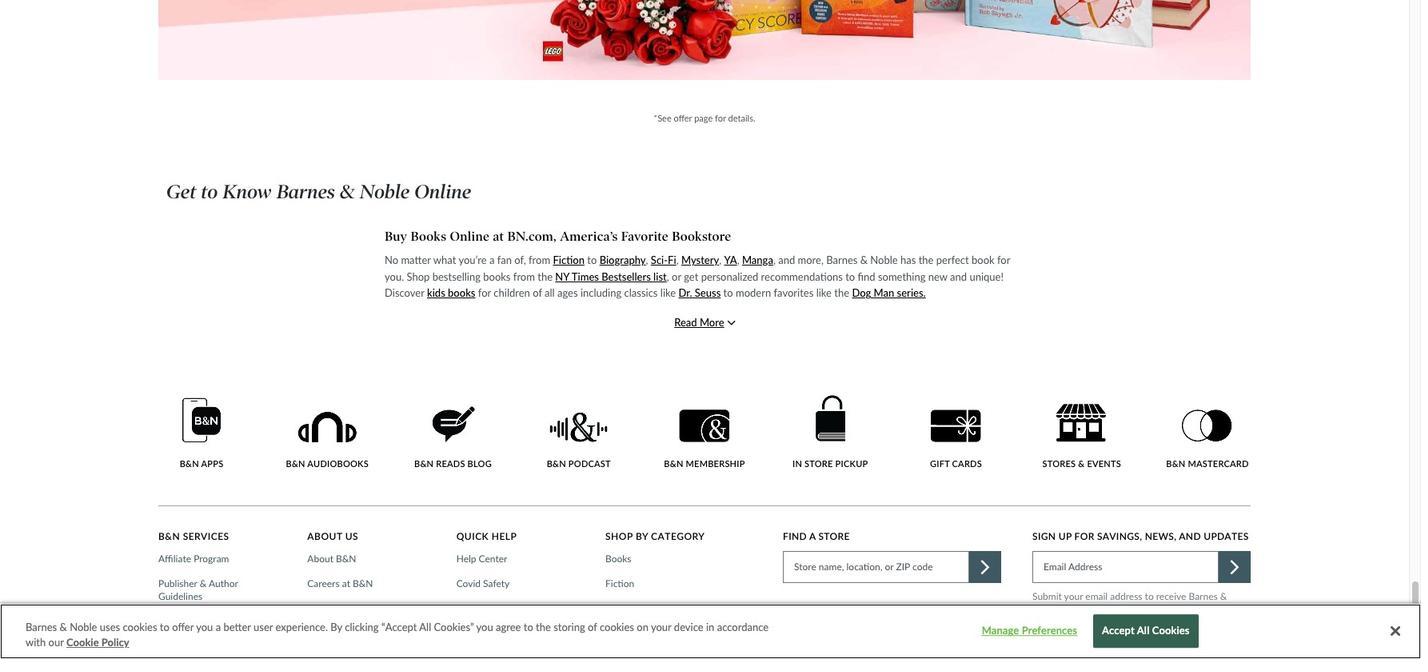 Task type: vqa. For each thing, say whether or not it's contained in the screenshot.
the noble, inc.
yes



Task type: describe. For each thing, give the bounding box(es) containing it.
safety
[[483, 577, 510, 589]]

noble inside 'submit your email address to receive barnes & noble offers & updates. you can view barnes & noble's privacy policy'
[[1033, 604, 1058, 616]]

b&n podcast
[[547, 458, 611, 469]]

& inside publisher & author guidelines
[[200, 577, 207, 589]]

and inside , or get personalized recommendations to find something new and unique! discover
[[951, 270, 967, 283]]

for left children
[[478, 287, 491, 300]]

gift cards link
[[913, 410, 1000, 469]]

barnes up view
[[1189, 590, 1218, 602]]

offers
[[1061, 604, 1085, 616]]

store
[[805, 458, 833, 469]]

to inside 'submit your email address to receive barnes & noble offers & updates. you can view barnes & noble's privacy policy'
[[1145, 590, 1154, 602]]

no
[[385, 254, 399, 266]]

bestselling
[[433, 270, 481, 283]]

order
[[179, 615, 204, 627]]

barnes inside , and more, barnes & noble has the perfect book for you. shop bestselling books from the
[[827, 254, 858, 266]]

b&n audiobooks link
[[284, 411, 371, 469]]

all inside barnes & noble uses cookies to offer you a better user experience. by clicking "accept all cookies" you agree to the storing of cookies on your device in accordance with our
[[419, 621, 431, 634]]

biography
[[600, 254, 646, 266]]

classics
[[625, 287, 658, 300]]

dr. seuss link
[[679, 287, 721, 300]]

times
[[572, 270, 599, 283]]

any time.
[[1073, 633, 1111, 645]]

author
[[209, 577, 238, 589]]

store pickup link
[[457, 626, 514, 639]]

and inside , and more, barnes & noble has the perfect book for you. shop bestselling books from the
[[779, 254, 795, 266]]

favorite
[[622, 229, 669, 244]]

kitchen
[[330, 626, 363, 638]]

publisher & author guidelines link
[[158, 577, 286, 603]]

clicking
[[345, 621, 379, 634]]

pickup
[[481, 626, 510, 638]]

submit your email address to receive barnes & noble offers & updates. you can view barnes & noble's privacy policy
[[1033, 590, 1230, 631]]

b&n reads blog
[[415, 458, 492, 469]]

offer inside barnes & noble uses cookies to offer you a better user experience. by clicking "accept all cookies" you agree to the storing of cookies on your device in accordance with our
[[172, 621, 194, 634]]

shop
[[407, 270, 430, 283]]

1 like from the left
[[661, 287, 676, 300]]

0 horizontal spatial books
[[411, 229, 447, 244]]

your inside barnes & noble uses cookies to offer you a better user experience. by clicking "accept all cookies" you agree to the storing of cookies on your device in accordance with our
[[651, 621, 672, 634]]

0 horizontal spatial fiction
[[553, 254, 585, 266]]

at inside . unsubscribe from our emails at                         any time.
[[1062, 633, 1070, 645]]

noble, inc.
[[348, 602, 393, 614]]

& right view
[[1223, 604, 1230, 616]]

seuss
[[695, 287, 721, 300]]

a inside barnes & noble uses cookies to offer you a better user experience. by clicking "accept all cookies" you agree to the storing of cookies on your device in accordance with our
[[216, 621, 221, 634]]

for right up
[[1075, 531, 1095, 543]]

from inside . unsubscribe from our emails at                         any time.
[[1205, 619, 1225, 631]]

.
[[1146, 619, 1148, 631]]

b&n for b&n audiobooks
[[286, 458, 305, 469]]

bookstore
[[672, 229, 732, 244]]

dr.
[[679, 287, 693, 300]]

manage preferences
[[982, 625, 1078, 637]]

returns
[[505, 602, 537, 614]]

cookie policy
[[66, 636, 129, 649]]

preferences
[[1022, 625, 1078, 637]]

recommendations
[[761, 270, 843, 283]]

with
[[26, 636, 46, 649]]

b&n for b&n apps
[[180, 458, 199, 469]]

books inside , and more, barnes & noble has the perfect book for you. shop bestselling books from the
[[483, 270, 511, 283]]

our inside . unsubscribe from our emails at                         any time.
[[1227, 619, 1241, 631]]

books inside "link"
[[606, 553, 632, 565]]

nonfiction link
[[606, 602, 655, 615]]

of,
[[515, 254, 526, 266]]

to left order
[[160, 621, 170, 634]]

uses
[[100, 621, 120, 634]]

affiliate
[[158, 553, 191, 565]]

about us
[[308, 531, 359, 543]]

has
[[901, 254, 916, 266]]

covid safety
[[457, 577, 510, 589]]

accept
[[1103, 625, 1135, 637]]

, up personalized
[[737, 254, 740, 266]]

& right receive
[[1221, 590, 1228, 602]]

on
[[637, 621, 649, 634]]

you.
[[385, 270, 404, 283]]

, inside , and more, barnes & noble has the perfect book for you. shop bestselling books from the
[[774, 254, 776, 266]]

1 horizontal spatial a
[[490, 254, 495, 266]]

guidelines
[[158, 590, 203, 602]]

love, books. 	shop valentine's day image
[[158, 0, 1251, 80]]

1 horizontal spatial offer
[[674, 113, 692, 123]]

accept all cookies button
[[1094, 615, 1199, 648]]

1 vertical spatial books
[[448, 287, 476, 300]]

blog
[[468, 458, 492, 469]]

about b&n link
[[308, 553, 361, 566]]

manage preferences button
[[980, 616, 1080, 648]]

updates
[[1204, 531, 1249, 543]]

fi
[[668, 254, 677, 266]]

noble inside barnes & noble uses cookies to offer you a better user experience. by clicking "accept all cookies" you agree to the storing of cookies on your device in accordance with our
[[70, 621, 97, 634]]

b&n inside careers at b&n link
[[353, 577, 373, 589]]

in store pickup link
[[788, 395, 874, 469]]

you
[[1135, 604, 1150, 616]]

Please complete this field to find a store text field
[[783, 551, 970, 583]]

2 cookies from the left
[[600, 621, 634, 634]]

, left sci-
[[646, 254, 649, 266]]

mystery
[[682, 254, 719, 266]]

children
[[494, 287, 530, 300]]

in
[[706, 621, 715, 634]]

0 vertical spatial online
[[414, 180, 471, 203]]

policy inside 'submit your email address to receive barnes & noble offers & updates. you can view barnes & noble's privacy policy'
[[1099, 619, 1124, 631]]

cards
[[953, 458, 983, 469]]

b&n for b&n mastercard
[[1167, 458, 1186, 469]]

the left dog
[[835, 287, 850, 300]]

all
[[545, 287, 555, 300]]

page
[[695, 113, 713, 123]]

ya link
[[725, 254, 737, 266]]

0 vertical spatial at
[[493, 229, 504, 244]]

. unsubscribe from our emails at                         any time.
[[1033, 619, 1241, 645]]

manga
[[742, 254, 774, 266]]

device
[[674, 621, 704, 634]]

new
[[929, 270, 948, 283]]

kids link
[[606, 626, 629, 639]]

bulk
[[158, 615, 177, 627]]

ny
[[556, 270, 570, 283]]

0 horizontal spatial store
[[457, 626, 479, 638]]

b&n for b&n membership
[[664, 458, 684, 469]]

savings,
[[1098, 531, 1143, 543]]

1 vertical spatial fiction
[[606, 577, 635, 589]]

shipping & returns
[[457, 602, 537, 614]]

privacy
[[1067, 619, 1097, 631]]

b&n reads blog link
[[410, 406, 496, 469]]

modern
[[736, 287, 771, 300]]

of inside barnes & noble uses cookies to offer you a better user experience. by clicking "accept all cookies" you agree to the storing of cookies on your device in accordance with our
[[588, 621, 597, 634]]

& inside barnes & noble uses cookies to offer you a better user experience. by clicking "accept all cookies" you agree to the storing of cookies on your device in accordance with our
[[60, 621, 67, 634]]

man
[[874, 287, 895, 300]]

cookie
[[66, 636, 99, 649]]

storing
[[554, 621, 585, 634]]

your inside 'submit your email address to receive barnes & noble offers & updates. you can view barnes & noble's privacy policy'
[[1065, 590, 1084, 602]]

barnes & noble uses cookies to offer you a better user experience. by clicking "accept all cookies" you agree to the storing of cookies on your device in accordance with our
[[26, 621, 769, 649]]

barnes down careers
[[308, 602, 337, 614]]

1 you from the left
[[196, 621, 213, 634]]

about b&n
[[308, 553, 356, 565]]

get
[[166, 180, 196, 203]]

noble's
[[1033, 619, 1064, 631]]

here link
[[1127, 618, 1146, 633]]

b&n for b&n kitchen
[[308, 626, 328, 638]]



Task type: locate. For each thing, give the bounding box(es) containing it.
&
[[861, 254, 868, 266], [1079, 458, 1085, 469], [200, 577, 207, 589], [1221, 590, 1228, 602], [339, 602, 346, 614], [495, 602, 502, 614], [1087, 604, 1094, 616], [1223, 604, 1230, 616], [60, 621, 67, 634]]

1 horizontal spatial your
[[1065, 590, 1084, 602]]

get to know barnes & noble online
[[166, 180, 471, 203]]

b&n for b&n reads blog
[[415, 458, 434, 469]]

0 horizontal spatial books
[[448, 287, 476, 300]]

to up times
[[588, 254, 597, 266]]

at up fan at the left top of page
[[493, 229, 504, 244]]

like down recommendations
[[817, 287, 832, 300]]

personalized
[[701, 270, 759, 283]]

the right 'has'
[[919, 254, 934, 266]]

b&n left apps
[[180, 458, 199, 469]]

manage
[[982, 625, 1020, 637]]

cookies down nonfiction
[[600, 621, 634, 634]]

0 horizontal spatial your
[[651, 621, 672, 634]]

for right book
[[998, 254, 1011, 266]]

b&n inside about b&n link
[[336, 553, 356, 565]]

at right careers
[[342, 577, 350, 589]]

accordance
[[717, 621, 769, 634]]

b&n inside b&n apps 'link'
[[180, 458, 199, 469]]

program
[[194, 553, 229, 565]]

events
[[1088, 458, 1122, 469]]

fiction link for shop by category
[[606, 577, 640, 590]]

shipping
[[457, 602, 493, 614]]

to
[[201, 180, 218, 203], [588, 254, 597, 266], [846, 270, 856, 283], [724, 287, 733, 300], [1145, 590, 1154, 602], [160, 621, 170, 634], [524, 621, 534, 634]]

barnes & noble, inc.
[[308, 602, 393, 614]]

1 horizontal spatial of
[[588, 621, 597, 634]]

1 horizontal spatial store
[[819, 531, 850, 543]]

in store pickup
[[793, 458, 869, 469]]

publisher & author guidelines
[[158, 577, 238, 602]]

store right 'find'
[[819, 531, 850, 543]]

1 horizontal spatial our
[[1227, 619, 1241, 631]]

0 horizontal spatial at
[[342, 577, 350, 589]]

more,
[[798, 254, 824, 266]]

biography link
[[600, 254, 646, 266]]

and down 'perfect'
[[951, 270, 967, 283]]

ny times bestsellers list link
[[556, 270, 667, 283]]

b&n inside b&n mastercard link
[[1167, 458, 1186, 469]]

2 vertical spatial at
[[1062, 633, 1070, 645]]

0 vertical spatial our
[[1227, 619, 1241, 631]]

& inside , and more, barnes & noble has the perfect book for you. shop bestselling books from the
[[861, 254, 868, 266]]

fiction down books "link"
[[606, 577, 635, 589]]

2 vertical spatial a
[[216, 621, 221, 634]]

about
[[308, 531, 343, 543], [308, 553, 334, 565]]

0 vertical spatial store
[[819, 531, 850, 543]]

address
[[1111, 590, 1143, 602]]

cookie policy link
[[66, 636, 129, 651]]

the inside barnes & noble uses cookies to offer you a better user experience. by clicking "accept all cookies" you agree to the storing of cookies on your device in accordance with our
[[536, 621, 551, 634]]

2 about from the top
[[308, 553, 334, 565]]

& up cookie
[[60, 621, 67, 634]]

, left or
[[667, 270, 669, 283]]

0 vertical spatial a
[[490, 254, 495, 266]]

0 vertical spatial books
[[483, 270, 511, 283]]

1 horizontal spatial you
[[477, 621, 493, 634]]

books down shop by category
[[606, 553, 632, 565]]

& up by
[[339, 602, 346, 614]]

cookies left bulk
[[123, 621, 157, 634]]

careers at b&n
[[308, 577, 373, 589]]

2 like from the left
[[817, 287, 832, 300]]

of left kids
[[588, 621, 597, 634]]

online up you're
[[450, 229, 490, 244]]

kids
[[427, 287, 445, 300]]

gift cards
[[931, 458, 983, 469]]

b&n for b&n services
[[158, 531, 180, 543]]

read more
[[675, 316, 725, 329]]

to inside , or get personalized recommendations to find something new and unique! discover
[[846, 270, 856, 283]]

1 horizontal spatial all
[[1138, 625, 1150, 637]]

1 cookies from the left
[[123, 621, 157, 634]]

0 horizontal spatial fiction link
[[553, 254, 585, 266]]

2 vertical spatial from
[[1205, 619, 1225, 631]]

perfect
[[937, 254, 970, 266]]

a left 'better'
[[216, 621, 221, 634]]

podcast
[[569, 458, 611, 469]]

mystery link
[[682, 254, 719, 266]]

, left ya
[[719, 254, 722, 266]]

privacy alert dialog
[[0, 604, 1422, 659]]

2 vertical spatial noble
[[70, 621, 97, 634]]

b&n
[[180, 458, 199, 469], [286, 458, 305, 469], [415, 458, 434, 469], [547, 458, 566, 469], [664, 458, 684, 469], [1167, 458, 1186, 469], [158, 531, 180, 543], [336, 553, 356, 565], [353, 577, 373, 589], [308, 626, 328, 638]]

2 horizontal spatial and
[[1180, 531, 1202, 543]]

pickup
[[836, 458, 869, 469]]

store down shipping
[[457, 626, 479, 638]]

favorites
[[774, 287, 814, 300]]

1 horizontal spatial cookies
[[600, 621, 634, 634]]

1 horizontal spatial help
[[492, 531, 517, 543]]

nonfiction
[[606, 602, 650, 614]]

1 vertical spatial fiction link
[[606, 577, 640, 590]]

from right the unsubscribe
[[1205, 619, 1225, 631]]

or
[[672, 270, 682, 283]]

to left "find"
[[846, 270, 856, 283]]

sci-
[[651, 254, 668, 266]]

book
[[972, 254, 995, 266]]

discounts
[[207, 615, 248, 627]]

for inside , and more, barnes & noble has the perfect book for you. shop bestselling books from the
[[998, 254, 1011, 266]]

details.
[[729, 113, 756, 123]]

books down fan at the left top of page
[[483, 270, 511, 283]]

0 vertical spatial offer
[[674, 113, 692, 123]]

, up recommendations
[[774, 254, 776, 266]]

1 vertical spatial about
[[308, 553, 334, 565]]

b&n apps link
[[158, 397, 245, 469]]

barnes right "more," at the right of the page
[[827, 254, 858, 266]]

all inside button
[[1138, 625, 1150, 637]]

fiction link for buy books online at bn.com, america's favorite bookstore
[[553, 254, 585, 266]]

covid
[[457, 577, 481, 589]]

0 vertical spatial about
[[308, 531, 343, 543]]

like left the dr.
[[661, 287, 676, 300]]

0 vertical spatial fiction link
[[553, 254, 585, 266]]

find
[[858, 270, 876, 283]]

b&n left podcast
[[547, 458, 566, 469]]

online
[[414, 180, 471, 203], [450, 229, 490, 244]]

a right 'find'
[[810, 531, 816, 543]]

at
[[493, 229, 504, 244], [342, 577, 350, 589], [1062, 633, 1070, 645]]

0 horizontal spatial cookies
[[123, 621, 157, 634]]

unsubscribe
[[1150, 619, 1202, 631]]

the left "ny"
[[538, 270, 553, 283]]

shop by category
[[606, 531, 705, 543]]

reads
[[436, 458, 465, 469]]

more
[[700, 316, 725, 329]]

b&n left "audiobooks"
[[286, 458, 305, 469]]

all
[[419, 621, 431, 634], [1138, 625, 1150, 637]]

audiobooks
[[307, 458, 369, 469]]

and right news,
[[1180, 531, 1202, 543]]

b&n left reads
[[415, 458, 434, 469]]

emails
[[1033, 633, 1059, 645]]

b&n inside b&n podcast 'link'
[[547, 458, 566, 469]]

0 vertical spatial from
[[529, 254, 551, 266]]

our right the unsubscribe
[[1227, 619, 1241, 631]]

to up you
[[1145, 590, 1154, 602]]

1 horizontal spatial noble
[[871, 254, 898, 266]]

about up careers
[[308, 553, 334, 565]]

better
[[224, 621, 251, 634]]

& up "find"
[[861, 254, 868, 266]]

view
[[1170, 604, 1189, 616]]

1 vertical spatial at
[[342, 577, 350, 589]]

and up recommendations
[[779, 254, 795, 266]]

help down "quick"
[[457, 553, 477, 565]]

offer right the '*see'
[[674, 113, 692, 123]]

barnes & noble
[[277, 180, 410, 203]]

0 horizontal spatial of
[[533, 287, 542, 300]]

2 you from the left
[[477, 621, 493, 634]]

policy down updates.
[[1099, 619, 1124, 631]]

0 vertical spatial noble
[[871, 254, 898, 266]]

1 vertical spatial and
[[951, 270, 967, 283]]

matter
[[401, 254, 431, 266]]

1 horizontal spatial at
[[493, 229, 504, 244]]

1 horizontal spatial and
[[951, 270, 967, 283]]

noble up cookie
[[70, 621, 97, 634]]

books up matter
[[411, 229, 447, 244]]

1 vertical spatial store
[[457, 626, 479, 638]]

about for about us
[[308, 531, 343, 543]]

0 horizontal spatial offer
[[172, 621, 194, 634]]

fiction link up "ny"
[[553, 254, 585, 266]]

0 horizontal spatial help
[[457, 553, 477, 565]]

from right of,
[[529, 254, 551, 266]]

you down shipping
[[477, 621, 493, 634]]

0 vertical spatial and
[[779, 254, 795, 266]]

offer down guidelines
[[172, 621, 194, 634]]

b&n up affiliate
[[158, 531, 180, 543]]

of left all
[[533, 287, 542, 300]]

fiction link down books "link"
[[606, 577, 640, 590]]

& up 'agree'
[[495, 602, 502, 614]]

b&n left mastercard
[[1167, 458, 1186, 469]]

1 vertical spatial help
[[457, 553, 477, 565]]

noble down submit
[[1033, 604, 1058, 616]]

from
[[529, 254, 551, 266], [514, 270, 535, 283], [1205, 619, 1225, 631]]

b&n for b&n podcast
[[547, 458, 566, 469]]

Please complete this field text field
[[1033, 551, 1219, 583]]

"accept
[[382, 621, 417, 634]]

0 vertical spatial help
[[492, 531, 517, 543]]

0 horizontal spatial like
[[661, 287, 676, 300]]

b&n inside b&n kitchen link
[[308, 626, 328, 638]]

1 vertical spatial a
[[810, 531, 816, 543]]

1 horizontal spatial like
[[817, 287, 832, 300]]

& left author
[[200, 577, 207, 589]]

our inside barnes & noble uses cookies to offer you a better user experience. by clicking "accept all cookies" you agree to the storing of cookies on your device in accordance with our
[[48, 636, 64, 649]]

can
[[1153, 604, 1168, 616]]

sign
[[1033, 531, 1056, 543]]

from inside , and more, barnes & noble has the perfect book for you. shop bestselling books from the
[[514, 270, 535, 283]]

apps
[[201, 458, 224, 469]]

1 vertical spatial policy
[[101, 636, 129, 649]]

1 horizontal spatial policy
[[1099, 619, 1124, 631]]

policy down uses
[[101, 636, 129, 649]]

1 vertical spatial online
[[450, 229, 490, 244]]

ya
[[725, 254, 737, 266]]

1 horizontal spatial fiction
[[606, 577, 635, 589]]

kids
[[606, 626, 624, 638]]

b&n down us
[[336, 553, 356, 565]]

0 horizontal spatial a
[[216, 621, 221, 634]]

including
[[581, 287, 622, 300]]

1 vertical spatial from
[[514, 270, 535, 283]]

books down bestselling on the left top of the page
[[448, 287, 476, 300]]

you're
[[459, 254, 487, 266]]

1 vertical spatial your
[[651, 621, 672, 634]]

1 vertical spatial of
[[588, 621, 597, 634]]

to right 'agree'
[[524, 621, 534, 634]]

careers at b&n link
[[308, 577, 378, 590]]

about up "about b&n" on the left
[[308, 531, 343, 543]]

the left storing
[[536, 621, 551, 634]]

find
[[783, 531, 807, 543]]

b&n inside b&n reads blog link
[[415, 458, 434, 469]]

1 horizontal spatial books
[[606, 553, 632, 565]]

0 vertical spatial books
[[411, 229, 447, 244]]

fiction
[[553, 254, 585, 266], [606, 577, 635, 589]]

, up or
[[677, 254, 679, 266]]

0 horizontal spatial policy
[[101, 636, 129, 649]]

& down email
[[1087, 604, 1094, 616]]

policy inside privacy alert dialog
[[101, 636, 129, 649]]

your up the offers
[[1065, 590, 1084, 602]]

at right emails
[[1062, 633, 1070, 645]]

from down of,
[[514, 270, 535, 283]]

books
[[411, 229, 447, 244], [606, 553, 632, 565]]

1 vertical spatial offer
[[172, 621, 194, 634]]

about for about b&n
[[308, 553, 334, 565]]

fan
[[497, 254, 512, 266]]

noble inside , and more, barnes & noble has the perfect book for you. shop bestselling books from the
[[871, 254, 898, 266]]

2 vertical spatial and
[[1180, 531, 1202, 543]]

help up the 'center'
[[492, 531, 517, 543]]

& right stores
[[1079, 458, 1085, 469]]

& inside "link"
[[495, 602, 502, 614]]

2 horizontal spatial noble
[[1033, 604, 1058, 616]]

barnes right view
[[1192, 604, 1221, 616]]

0 vertical spatial your
[[1065, 590, 1084, 602]]

bestsellers
[[602, 270, 651, 283]]

our right the with
[[48, 636, 64, 649]]

*see offer page for details.
[[654, 113, 756, 123]]

something
[[878, 270, 926, 283]]

b&n inside b&n audiobooks link
[[286, 458, 305, 469]]

fiction up "ny"
[[553, 254, 585, 266]]

a left fan at the left top of page
[[490, 254, 495, 266]]

our
[[1227, 619, 1241, 631], [48, 636, 64, 649]]

america's
[[560, 229, 618, 244]]

ages
[[558, 287, 578, 300]]

b&n inside the b&n membership link
[[664, 458, 684, 469]]

unique!
[[970, 270, 1004, 283]]

1 vertical spatial noble
[[1033, 604, 1058, 616]]

shipping & returns link
[[457, 602, 542, 615]]

to down personalized
[[724, 287, 733, 300]]

b&n left membership
[[664, 458, 684, 469]]

affiliate program link
[[158, 553, 234, 566]]

2 horizontal spatial at
[[1062, 633, 1070, 645]]

your right on
[[651, 621, 672, 634]]

0 vertical spatial of
[[533, 287, 542, 300]]

0 vertical spatial fiction
[[553, 254, 585, 266]]

noble
[[871, 254, 898, 266], [1033, 604, 1058, 616], [70, 621, 97, 634]]

2 horizontal spatial a
[[810, 531, 816, 543]]

barnes inside barnes & noble uses cookies to offer you a better user experience. by clicking "accept all cookies" you agree to the storing of cookies on your device in accordance with our
[[26, 621, 57, 634]]

0 horizontal spatial noble
[[70, 621, 97, 634]]

b&n up the noble, inc.
[[353, 577, 373, 589]]

noble left 'has'
[[871, 254, 898, 266]]

for right page
[[715, 113, 726, 123]]

up
[[1059, 531, 1072, 543]]

1 horizontal spatial books
[[483, 270, 511, 283]]

0 vertical spatial policy
[[1099, 619, 1124, 631]]

0 horizontal spatial you
[[196, 621, 213, 634]]

1 vertical spatial our
[[48, 636, 64, 649]]

online up what
[[414, 180, 471, 203]]

store pickup
[[457, 626, 510, 638]]

0 horizontal spatial and
[[779, 254, 795, 266]]

1 horizontal spatial fiction link
[[606, 577, 640, 590]]

, inside , or get personalized recommendations to find something new and unique! discover
[[667, 270, 669, 283]]

to right get
[[201, 180, 218, 203]]

you left 'better'
[[196, 621, 213, 634]]

b&n left by
[[308, 626, 328, 638]]

cookies
[[1153, 625, 1190, 637]]

1 about from the top
[[308, 531, 343, 543]]

kids books for children of all ages including classics like dr. seuss to modern favorites like the dog man series.
[[427, 287, 926, 300]]

0 horizontal spatial all
[[419, 621, 431, 634]]

us
[[345, 531, 359, 543]]

dog
[[852, 287, 872, 300]]

0 horizontal spatial our
[[48, 636, 64, 649]]

barnes up the with
[[26, 621, 57, 634]]

1 vertical spatial books
[[606, 553, 632, 565]]

you
[[196, 621, 213, 634], [477, 621, 493, 634]]



